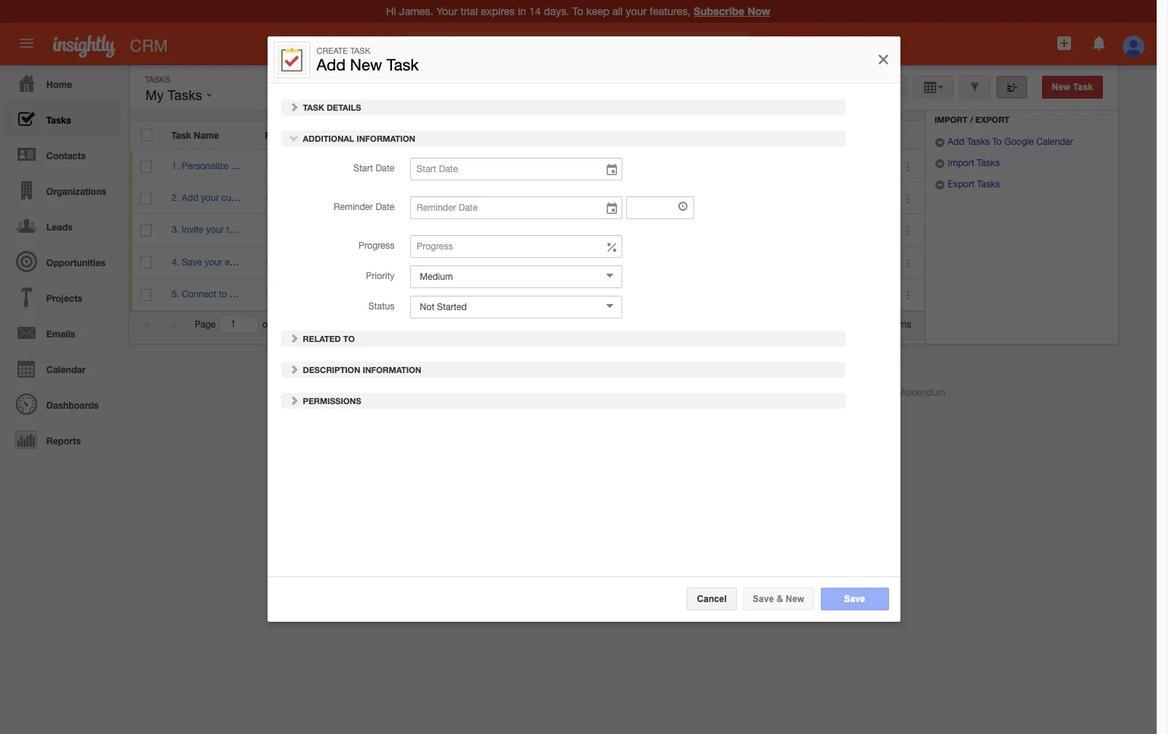 Task type: locate. For each thing, give the bounding box(es) containing it.
1 following image from the top
[[861, 224, 876, 238]]

save right &
[[845, 594, 866, 605]]

none text field inside add new task dialog
[[627, 197, 695, 219]]

None checkbox
[[141, 161, 152, 173], [141, 193, 152, 205], [141, 289, 152, 301], [141, 161, 152, 173], [141, 193, 152, 205], [141, 289, 152, 301]]

3. invite your team
[[172, 225, 247, 235]]

app right android
[[504, 388, 520, 398]]

0 vertical spatial new
[[351, 56, 383, 74]]

of right terms
[[704, 388, 712, 398]]

android app
[[469, 388, 520, 398]]

navigation
[[0, 65, 121, 457]]

of right - in the right of the page
[[871, 319, 879, 330]]

import / export
[[935, 115, 1010, 124]]

recycle
[[950, 96, 990, 106]]

add right 2.
[[182, 193, 199, 203]]

2. add your customers
[[172, 193, 264, 203]]

cell
[[461, 151, 563, 183], [657, 151, 751, 183], [751, 151, 777, 183], [777, 151, 804, 183], [804, 151, 849, 183], [461, 183, 563, 215], [751, 183, 777, 215], [777, 183, 804, 215], [804, 183, 849, 215], [461, 215, 563, 247], [657, 215, 751, 247], [751, 215, 777, 247], [777, 215, 804, 247], [804, 215, 849, 247], [461, 247, 563, 279], [657, 247, 751, 279], [751, 247, 777, 279], [777, 247, 804, 279], [804, 247, 849, 279], [461, 279, 563, 311], [657, 279, 751, 311], [751, 279, 777, 311], [777, 279, 804, 311], [804, 279, 849, 311]]

1 horizontal spatial of
[[704, 388, 712, 398]]

1. personalize your account
[[172, 161, 284, 171]]

4. save your emails link
[[172, 257, 259, 267]]

date left due
[[472, 130, 493, 141]]

task name
[[171, 130, 219, 141]]

notifications image
[[1090, 34, 1109, 52]]

2 horizontal spatial add
[[948, 137, 965, 147]]

row containing 4. save your emails
[[130, 247, 925, 279]]

0 vertical spatial status
[[668, 130, 696, 141]]

1 vertical spatial status
[[369, 301, 395, 312]]

android
[[469, 388, 501, 398]]

your for save
[[205, 257, 222, 267]]

3. invite your team link
[[172, 225, 255, 235]]

percent complete indicator responsible user
[[265, 130, 455, 141]]

following image for 3. invite your team
[[861, 224, 876, 238]]

following image
[[861, 160, 876, 175], [861, 192, 876, 206], [861, 288, 876, 302]]

your for invite
[[206, 225, 224, 235]]

1 chevron right image from the top
[[289, 101, 300, 112]]

1 vertical spatial information
[[363, 365, 422, 375]]

1 horizontal spatial add
[[317, 56, 346, 74]]

import tasks link
[[935, 158, 1000, 168]]

column header
[[750, 121, 777, 149], [777, 121, 803, 149]]

row containing task name
[[130, 121, 924, 149]]

5 left items
[[882, 319, 887, 330]]

1 row from the top
[[130, 121, 924, 149]]

your left account
[[231, 161, 249, 171]]

status down the priority
[[369, 301, 395, 312]]

1.
[[172, 161, 179, 171]]

new right &
[[786, 594, 805, 605]]

1 app from the left
[[504, 388, 520, 398]]

export tasks link
[[935, 179, 1001, 190]]

2 vertical spatial add
[[182, 193, 199, 203]]

2 0% complete image from the top
[[265, 197, 356, 200]]

cancel
[[698, 594, 728, 605]]

import tasks
[[946, 158, 1000, 168]]

0 horizontal spatial calendar
[[46, 364, 86, 375]]

tasks my tasks
[[145, 75, 206, 103]]

date for reminder date
[[376, 202, 395, 212]]

terms of service link
[[677, 388, 744, 398]]

tasks
[[145, 75, 171, 84], [167, 88, 202, 103], [46, 115, 71, 126], [967, 137, 990, 147], [977, 158, 1000, 168], [978, 179, 1001, 190]]

team
[[226, 225, 247, 235]]

to inside add new task dialog
[[344, 333, 355, 343]]

press ctrl + space to group column header
[[849, 121, 887, 149]]

0% complete image down reminder on the top left of page
[[265, 229, 356, 232]]

import left /
[[935, 115, 968, 124]]

add tasks to google calendar
[[946, 137, 1074, 147]]

additional information
[[301, 134, 416, 143]]

customer support
[[302, 388, 378, 398]]

2 following image from the top
[[861, 256, 876, 270]]

5 right - in the right of the page
[[864, 319, 869, 330]]

james peterson
[[379, 161, 445, 171], [575, 161, 641, 171], [379, 193, 445, 203], [575, 193, 641, 203], [379, 225, 445, 235], [575, 225, 641, 235], [379, 257, 445, 267], [575, 257, 641, 267], [379, 289, 445, 299], [575, 289, 641, 299]]

1 5 from the left
[[864, 319, 869, 330]]

percent
[[265, 130, 299, 141]]

and
[[269, 289, 284, 299]]

3 row from the top
[[130, 183, 925, 215]]

add new task dialog
[[268, 37, 901, 622]]

5 row from the top
[[130, 247, 925, 279]]

time field image
[[679, 201, 689, 212]]

2 following image from the top
[[861, 192, 876, 206]]

1 0% complete image from the top
[[265, 165, 356, 168]]

of
[[263, 319, 270, 330], [871, 319, 879, 330], [704, 388, 712, 398]]

1 horizontal spatial status
[[668, 130, 696, 141]]

due
[[495, 130, 512, 141]]

0 horizontal spatial app
[[504, 388, 520, 398]]

reports link
[[4, 422, 121, 457]]

following image for 5. connect to your files and apps
[[861, 288, 876, 302]]

0% complete image up reminder on the top left of page
[[265, 197, 356, 200]]

row
[[130, 121, 924, 149], [130, 151, 925, 183], [130, 183, 925, 215], [130, 215, 925, 247], [130, 247, 925, 279], [130, 279, 925, 311]]

description
[[303, 365, 361, 375]]

0 vertical spatial calendar
[[1037, 137, 1074, 147]]

export down import tasks link
[[948, 179, 975, 190]]

complete
[[301, 130, 343, 141]]

chevron down image
[[289, 133, 300, 143]]

1 horizontal spatial new
[[786, 594, 805, 605]]

Search this list... text field
[[650, 76, 820, 99]]

add inside create task add new task
[[317, 56, 346, 74]]

2 vertical spatial new
[[786, 594, 805, 605]]

None checkbox
[[141, 129, 152, 141], [141, 225, 152, 237], [141, 257, 152, 269], [141, 129, 152, 141], [141, 225, 152, 237], [141, 257, 152, 269]]

add up import tasks link
[[948, 137, 965, 147]]

your up 3. invite your team
[[201, 193, 219, 203]]

subscribe now link
[[694, 5, 771, 17]]

0 horizontal spatial new
[[351, 56, 383, 74]]

status up not
[[668, 130, 696, 141]]

data processing addendum link
[[832, 388, 946, 398]]

1 vertical spatial following image
[[861, 256, 876, 270]]

bin
[[992, 96, 1007, 106]]

date field image
[[605, 201, 619, 216]]

indicator
[[346, 130, 385, 141]]

new
[[351, 56, 383, 74], [1052, 82, 1071, 93], [786, 594, 805, 605]]

app for android app
[[504, 388, 520, 398]]

0% complete image
[[265, 165, 356, 168], [265, 197, 356, 200], [265, 229, 356, 232], [265, 261, 356, 264], [265, 293, 356, 296]]

0% complete image down the 'chevron down' image
[[265, 165, 356, 168]]

save left &
[[754, 594, 775, 605]]

status
[[668, 130, 696, 141], [369, 301, 395, 312]]

0 vertical spatial following image
[[861, 160, 876, 175]]

1 down and on the left of page
[[273, 319, 278, 330]]

app for iphone app
[[645, 388, 662, 398]]

information up 'blog' link
[[363, 365, 422, 375]]

6 row from the top
[[130, 279, 925, 311]]

all
[[421, 39, 433, 51]]

new right show sidebar image
[[1052, 82, 1071, 93]]

your left team
[[206, 225, 224, 235]]

following image for 1. personalize your account
[[861, 160, 876, 175]]

1 horizontal spatial to
[[993, 137, 1002, 147]]

tasks up my
[[145, 75, 171, 84]]

date right start
[[376, 163, 395, 174]]

2 horizontal spatial save
[[845, 594, 866, 605]]

0 horizontal spatial save
[[182, 257, 202, 267]]

chevron right image for permissions
[[289, 395, 300, 406]]

information up start date
[[357, 134, 416, 143]]

0 vertical spatial information
[[357, 134, 416, 143]]

information for description information
[[363, 365, 422, 375]]

3 0% complete image from the top
[[265, 229, 356, 232]]

all link
[[406, 32, 452, 59]]

2 vertical spatial date
[[376, 202, 395, 212]]

import up export tasks link
[[948, 158, 975, 168]]

save right 4.
[[182, 257, 202, 267]]

percent field image
[[605, 240, 619, 255]]

0 vertical spatial following image
[[861, 224, 876, 238]]

contacts link
[[4, 137, 121, 172]]

date field image
[[605, 162, 619, 178]]

add up task details
[[317, 56, 346, 74]]

1 horizontal spatial 5
[[882, 319, 887, 330]]

1 left - in the right of the page
[[850, 319, 855, 330]]

3 chevron right image from the top
[[289, 364, 300, 375]]

row group
[[130, 151, 925, 311]]

0 vertical spatial export
[[976, 115, 1010, 124]]

save
[[182, 257, 202, 267], [754, 594, 775, 605], [845, 594, 866, 605]]

4 chevron right image from the top
[[289, 395, 300, 406]]

new inside button
[[786, 594, 805, 605]]

privacy
[[760, 388, 789, 398]]

None text field
[[627, 197, 695, 219]]

terms
[[677, 388, 701, 398]]

chevron right image
[[289, 101, 300, 112], [289, 333, 300, 343], [289, 364, 300, 375], [289, 395, 300, 406]]

calendar up the dashboards link
[[46, 364, 86, 375]]

chevron right image left description
[[289, 364, 300, 375]]

0 horizontal spatial add
[[182, 193, 199, 203]]

app
[[504, 388, 520, 398], [645, 388, 662, 398]]

iphone app
[[614, 388, 662, 398]]

2 horizontal spatial new
[[1052, 82, 1071, 93]]

now
[[748, 5, 771, 17]]

user
[[435, 130, 455, 141]]

2 app from the left
[[645, 388, 662, 398]]

to right related
[[344, 333, 355, 343]]

show sidebar image
[[1007, 82, 1017, 93]]

1 vertical spatial export
[[948, 179, 975, 190]]

following image for 2. add your customers
[[861, 192, 876, 206]]

2 chevron right image from the top
[[289, 333, 300, 343]]

information
[[357, 134, 416, 143], [363, 365, 422, 375]]

0 horizontal spatial export
[[948, 179, 975, 190]]

1 vertical spatial date
[[376, 163, 395, 174]]

related to
[[301, 333, 355, 343]]

following image
[[861, 224, 876, 238], [861, 256, 876, 270]]

0 vertical spatial to
[[993, 137, 1002, 147]]

of down files
[[263, 319, 270, 330]]

date for start date
[[376, 163, 395, 174]]

4 0% complete image from the top
[[265, 261, 356, 264]]

blog link
[[393, 388, 412, 398]]

chevron right image left customer
[[289, 395, 300, 406]]

export down bin
[[976, 115, 1010, 124]]

export tasks
[[946, 179, 1001, 190]]

2 vertical spatial following image
[[861, 288, 876, 302]]

export
[[976, 115, 1010, 124], [948, 179, 975, 190]]

4 row from the top
[[130, 215, 925, 247]]

1 vertical spatial following image
[[861, 192, 876, 206]]

0 horizontal spatial 5
[[864, 319, 869, 330]]

0 horizontal spatial status
[[369, 301, 395, 312]]

to left google
[[993, 137, 1002, 147]]

Reminder Date text field
[[411, 197, 623, 219]]

chevron right image up percent
[[289, 101, 300, 112]]

app right iphone at the bottom of the page
[[645, 388, 662, 398]]

1 vertical spatial to
[[344, 333, 355, 343]]

james
[[379, 161, 406, 171], [575, 161, 602, 171], [379, 193, 406, 203], [575, 193, 602, 203], [379, 225, 406, 235], [575, 225, 602, 235], [379, 257, 406, 267], [575, 257, 602, 267], [379, 289, 406, 299], [575, 289, 602, 299]]

date right reminder on the top left of page
[[376, 202, 395, 212]]

data processing addendum
[[832, 388, 946, 398]]

0 horizontal spatial to
[[344, 333, 355, 343]]

blog
[[393, 388, 412, 398]]

progress
[[359, 241, 395, 251]]

row containing 2. add your customers
[[130, 183, 925, 215]]

peterson
[[408, 161, 445, 171], [605, 161, 641, 171], [408, 193, 445, 203], [605, 193, 641, 203], [408, 225, 445, 235], [605, 225, 641, 235], [408, 257, 445, 267], [605, 257, 641, 267], [408, 289, 445, 299], [605, 289, 641, 299]]

chevron right image left related
[[289, 333, 300, 343]]

james peterson link
[[379, 161, 445, 171], [575, 161, 641, 171], [379, 193, 445, 203], [575, 193, 641, 203], [379, 225, 445, 235], [575, 225, 641, 235], [379, 257, 445, 267], [575, 257, 641, 267], [379, 289, 445, 299], [575, 289, 641, 299]]

2 row from the top
[[130, 151, 925, 183]]

5. connect to your files and apps link
[[172, 289, 314, 299]]

task details
[[301, 102, 362, 112]]

following image for 4. save your emails
[[861, 256, 876, 270]]

row group containing 1. personalize your account
[[130, 151, 925, 311]]

calendar right google
[[1037, 137, 1074, 147]]

1 vertical spatial add
[[948, 137, 965, 147]]

tasks up import tasks
[[967, 137, 990, 147]]

0% complete image up related
[[265, 293, 356, 296]]

1
[[273, 319, 278, 330], [850, 319, 855, 330]]

1 horizontal spatial app
[[645, 388, 662, 398]]

0 vertical spatial add
[[317, 56, 346, 74]]

1 following image from the top
[[861, 160, 876, 175]]

0% complete image up apps
[[265, 261, 356, 264]]

0 vertical spatial date
[[472, 130, 493, 141]]

0 vertical spatial import
[[935, 115, 968, 124]]

my tasks button
[[142, 84, 216, 107]]

3 following image from the top
[[861, 288, 876, 302]]

display: grid image
[[924, 82, 938, 93]]

new inside create task add new task
[[351, 56, 383, 74]]

save inside row group
[[182, 257, 202, 267]]

save button
[[821, 588, 890, 611]]

new right create on the left top of page
[[351, 56, 383, 74]]

1 vertical spatial import
[[948, 158, 975, 168]]

5 0% complete image from the top
[[265, 293, 356, 296]]

add inside row
[[182, 193, 199, 203]]

tasks link
[[4, 101, 121, 137]]

1 horizontal spatial save
[[754, 594, 775, 605]]

invite
[[182, 225, 204, 235]]

import
[[935, 115, 968, 124], [948, 158, 975, 168]]

your left emails
[[205, 257, 222, 267]]

1 horizontal spatial calendar
[[1037, 137, 1074, 147]]



Task type: describe. For each thing, give the bounding box(es) containing it.
information for additional information
[[357, 134, 416, 143]]

task owner
[[574, 130, 626, 141]]

task left name
[[171, 130, 191, 141]]

dashboards link
[[4, 386, 121, 422]]

save for save button
[[845, 594, 866, 605]]

new task link
[[1042, 76, 1103, 99]]

status inside row
[[668, 130, 696, 141]]

to
[[219, 289, 227, 299]]

/
[[970, 115, 974, 124]]

status inside add new task dialog
[[369, 301, 395, 312]]

tasks right my
[[167, 88, 202, 103]]

chevron right image for related to
[[289, 333, 300, 343]]

save for save & new
[[754, 594, 775, 605]]

recycle bin link
[[935, 96, 1014, 109]]

0 horizontal spatial 1
[[273, 319, 278, 330]]

home link
[[4, 65, 121, 101]]

dashboards
[[46, 400, 99, 411]]

emails
[[46, 328, 75, 340]]

0% complete image for 4. save your emails
[[265, 261, 356, 264]]

task right create on the left top of page
[[351, 47, 371, 56]]

task up complete
[[303, 102, 325, 112]]

organizations link
[[4, 172, 121, 208]]

projects
[[46, 293, 82, 304]]

page
[[195, 319, 216, 330]]

your right to
[[230, 289, 247, 299]]

owner
[[597, 130, 626, 141]]

create
[[317, 47, 348, 56]]

2. add your customers link
[[172, 193, 272, 203]]

customers
[[221, 193, 264, 203]]

privacy policy link
[[760, 388, 817, 398]]

of 1
[[263, 319, 278, 330]]

privacy policy
[[760, 388, 817, 398]]

api link
[[427, 388, 441, 398]]

tasks down the add tasks to google calendar link
[[977, 158, 1000, 168]]

start date
[[354, 163, 395, 174]]

priority
[[366, 271, 395, 281]]

0% complete image for 5. connect to your files and apps
[[265, 293, 356, 296]]

5. connect to your files and apps
[[172, 289, 307, 299]]

task left owner
[[574, 130, 594, 141]]

row containing 3. invite your team
[[130, 215, 925, 247]]

home
[[46, 79, 72, 90]]

close image
[[877, 51, 892, 69]]

import for import / export
[[935, 115, 968, 124]]

items
[[889, 319, 912, 330]]

2 column header from the left
[[777, 121, 803, 149]]

organizations
[[46, 186, 107, 197]]

policy
[[792, 388, 817, 398]]

api
[[427, 388, 441, 398]]

contacts
[[46, 150, 86, 162]]

customer
[[302, 388, 342, 398]]

0% complete image for 3. invite your team
[[265, 229, 356, 232]]

not started
[[669, 193, 716, 203]]

1 vertical spatial calendar
[[46, 364, 86, 375]]

1 vertical spatial new
[[1052, 82, 1071, 93]]

chevron right image for task details
[[289, 101, 300, 112]]

description information
[[301, 365, 422, 375]]

2 horizontal spatial of
[[871, 319, 879, 330]]

row containing 1. personalize your account
[[130, 151, 925, 183]]

projects link
[[4, 279, 121, 315]]

subscribe
[[694, 5, 745, 17]]

new task
[[1052, 82, 1094, 93]]

tasks up contacts link on the top of the page
[[46, 115, 71, 126]]

&
[[777, 594, 784, 605]]

save & new
[[754, 594, 805, 605]]

apps
[[287, 289, 307, 299]]

recycle bin
[[950, 96, 1007, 106]]

android app link
[[456, 388, 520, 398]]

task down notifications image
[[1074, 82, 1094, 93]]

import for import tasks
[[948, 158, 975, 168]]

5.
[[172, 289, 179, 299]]

started
[[686, 193, 716, 203]]

2.
[[172, 193, 179, 203]]

navigation containing home
[[0, 65, 121, 457]]

row containing 5. connect to your files and apps
[[130, 279, 925, 311]]

Progress text field
[[411, 235, 623, 258]]

opportunities
[[46, 257, 106, 268]]

your for add
[[201, 193, 219, 203]]

terms of service
[[677, 388, 744, 398]]

1 horizontal spatial export
[[976, 115, 1010, 124]]

0 horizontal spatial of
[[263, 319, 270, 330]]

create task add new task
[[317, 47, 419, 74]]

name
[[194, 130, 219, 141]]

not
[[669, 193, 684, 203]]

1 column header from the left
[[750, 121, 777, 149]]

2 5 from the left
[[882, 319, 887, 330]]

tasks down import tasks
[[978, 179, 1001, 190]]

0% complete image for 1. personalize your account
[[265, 165, 356, 168]]

addendum
[[901, 388, 946, 398]]

leads link
[[4, 208, 121, 243]]

leads
[[46, 221, 73, 233]]

additional
[[303, 134, 355, 143]]

Start Date text field
[[411, 158, 623, 181]]

3.
[[172, 225, 179, 235]]

refresh list image
[[838, 82, 852, 93]]

reminder date
[[334, 202, 395, 212]]

1 - 5 of 5 items
[[850, 319, 912, 330]]

iphone
[[614, 388, 642, 398]]

service
[[714, 388, 744, 398]]

customer support link
[[302, 388, 378, 398]]

subscribe now
[[694, 5, 771, 17]]

google
[[1005, 137, 1034, 147]]

my
[[146, 88, 164, 103]]

save & new button
[[744, 588, 815, 611]]

opportunities link
[[4, 243, 121, 279]]

add tasks to google calendar link
[[935, 137, 1074, 147]]

your for personalize
[[231, 161, 249, 171]]

1. personalize your account link
[[172, 161, 292, 171]]

calendar link
[[4, 350, 121, 386]]

related
[[303, 333, 341, 343]]

4. save your emails
[[172, 257, 251, 267]]

1 horizontal spatial 1
[[850, 319, 855, 330]]

task up 'responsible'
[[387, 56, 419, 74]]

chevron right image for description information
[[289, 364, 300, 375]]

personalize
[[182, 161, 229, 171]]

connect
[[182, 289, 216, 299]]

not started cell
[[657, 183, 751, 215]]

0% complete image for 2. add your customers
[[265, 197, 356, 200]]

reports
[[46, 435, 81, 447]]

iphone app link
[[601, 388, 662, 398]]

Search all data.... text field
[[452, 32, 751, 59]]



Task type: vqa. For each thing, say whether or not it's contained in the screenshot.
17
no



